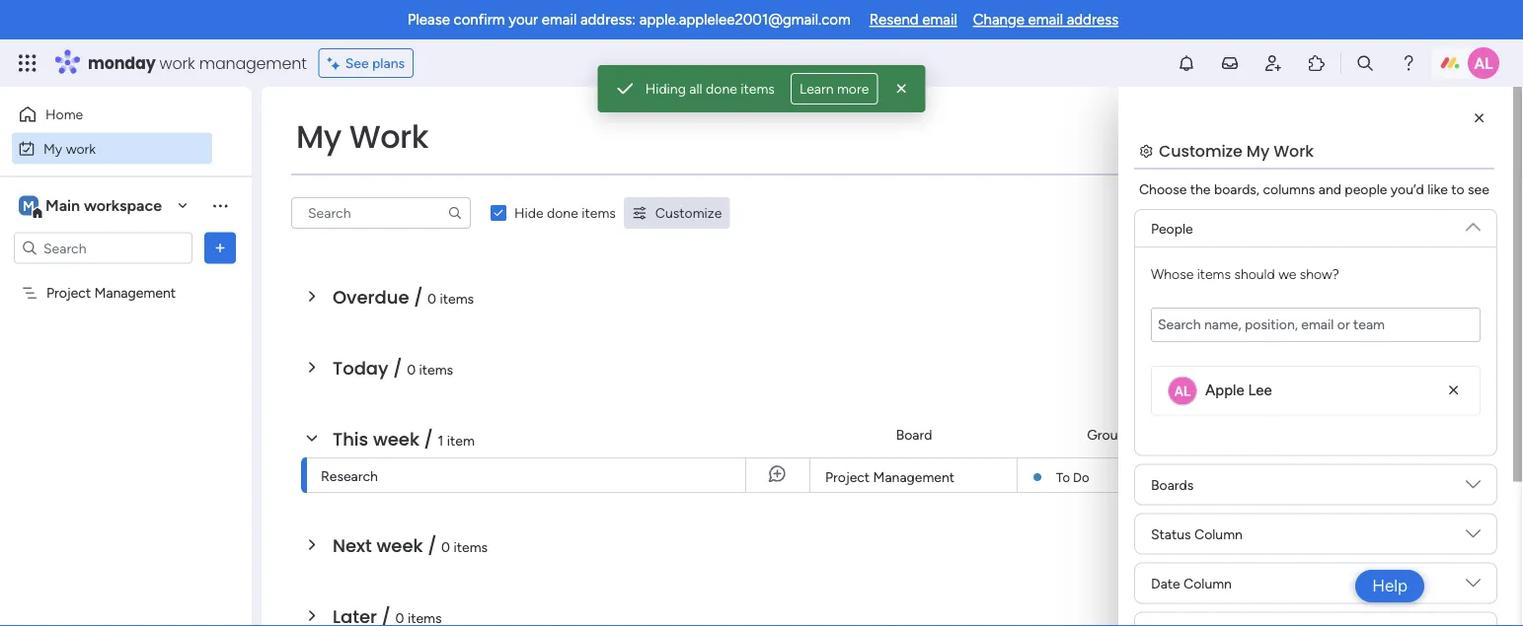 Task type: locate. For each thing, give the bounding box(es) containing it.
apple lee image
[[1168, 376, 1198, 406]]

week
[[373, 427, 420, 452], [377, 534, 423, 559]]

dapulse dropdown down arrow image for date column
[[1466, 576, 1481, 598]]

1 vertical spatial 0
[[407, 361, 416, 378]]

plans
[[372, 55, 405, 72]]

whose items should we show?
[[1151, 266, 1340, 282]]

1 horizontal spatial work
[[1274, 140, 1314, 162]]

1 horizontal spatial work
[[160, 52, 195, 74]]

items inside overdue / 0 items
[[440, 290, 474, 307]]

1 vertical spatial column
[[1184, 576, 1232, 592]]

week left 1
[[373, 427, 420, 452]]

management down the board
[[873, 469, 955, 486]]

None text field
[[1151, 308, 1481, 343]]

overdue
[[333, 285, 409, 310]]

work down plans
[[349, 115, 429, 159]]

0 inside overdue / 0 items
[[428, 290, 437, 307]]

boards,
[[1214, 181, 1260, 198]]

5
[[1396, 467, 1403, 482]]

work down home
[[66, 140, 96, 157]]

/ right "overdue" at the top of the page
[[414, 285, 423, 310]]

my down see plans button
[[296, 115, 341, 159]]

1 vertical spatial done
[[547, 205, 578, 222]]

0 vertical spatial 0
[[428, 290, 437, 307]]

main content
[[262, 87, 1524, 627]]

research
[[321, 468, 378, 485]]

board
[[896, 427, 932, 444]]

inbox image
[[1220, 53, 1240, 73]]

my work button
[[12, 133, 212, 164]]

customize
[[1159, 140, 1243, 162], [655, 205, 722, 222]]

0 vertical spatial column
[[1195, 526, 1243, 543]]

work for my
[[66, 140, 96, 157]]

1 horizontal spatial project
[[825, 469, 870, 486]]

status
[[1151, 526, 1191, 543]]

should
[[1235, 266, 1275, 282]]

my
[[296, 115, 341, 159], [1247, 140, 1270, 162], [43, 140, 62, 157]]

0
[[428, 290, 437, 307], [407, 361, 416, 378], [441, 539, 450, 556]]

1 vertical spatial work
[[66, 140, 96, 157]]

column right "date"
[[1184, 576, 1232, 592]]

2 horizontal spatial email
[[1028, 11, 1063, 29]]

2 vertical spatial 0
[[441, 539, 450, 556]]

help button
[[1356, 571, 1425, 603]]

week for this
[[373, 427, 420, 452]]

see plans button
[[319, 48, 414, 78]]

hiding all done items
[[645, 80, 775, 97]]

1 vertical spatial project
[[825, 469, 870, 486]]

project management
[[46, 285, 176, 302], [825, 469, 955, 486]]

apple lee
[[1206, 382, 1272, 400]]

do
[[1073, 470, 1090, 486]]

1 vertical spatial customize
[[655, 205, 722, 222]]

learn more
[[800, 80, 869, 97]]

2 vertical spatial dapulse dropdown down arrow image
[[1466, 576, 1481, 598]]

1 vertical spatial week
[[377, 534, 423, 559]]

please confirm your email address: apple.applelee2001@gmail.com
[[408, 11, 851, 29]]

/
[[414, 285, 423, 310], [393, 356, 402, 381], [424, 427, 433, 452], [428, 534, 437, 559]]

0 vertical spatial dapulse dropdown down arrow image
[[1466, 212, 1481, 235]]

1 horizontal spatial project management
[[825, 469, 955, 486]]

address:
[[580, 11, 636, 29]]

work right monday
[[160, 52, 195, 74]]

next week / 0 items
[[333, 534, 488, 559]]

0 horizontal spatial email
[[542, 11, 577, 29]]

0 horizontal spatial 0
[[407, 361, 416, 378]]

0 vertical spatial management
[[94, 285, 176, 302]]

0 right "overdue" at the top of the page
[[428, 290, 437, 307]]

home button
[[12, 99, 212, 130]]

work up columns
[[1274, 140, 1314, 162]]

Search name, position, email or team text field
[[1151, 308, 1481, 343]]

1 vertical spatial dapulse dropdown down arrow image
[[1466, 477, 1481, 500]]

status column
[[1151, 526, 1243, 543]]

apple.applelee2001@gmail.com
[[640, 11, 851, 29]]

1 horizontal spatial my
[[296, 115, 341, 159]]

None search field
[[291, 197, 471, 229]]

my for my work
[[296, 115, 341, 159]]

0 right next
[[441, 539, 450, 556]]

today / 0 items
[[333, 356, 453, 381]]

1 dapulse dropdown down arrow image from the top
[[1466, 212, 1481, 235]]

resend
[[870, 11, 919, 29]]

2 dapulse dropdown down arrow image from the top
[[1466, 477, 1481, 500]]

workspace selection element
[[19, 194, 165, 220]]

column right status
[[1195, 526, 1243, 543]]

items
[[741, 80, 775, 97], [582, 205, 616, 222], [1197, 266, 1231, 282], [440, 290, 474, 307], [419, 361, 453, 378], [454, 539, 488, 556]]

to
[[1452, 181, 1465, 198]]

1 horizontal spatial done
[[706, 80, 737, 97]]

monday work management
[[88, 52, 307, 74]]

m
[[23, 197, 34, 214]]

today
[[333, 356, 389, 381]]

my up boards,
[[1247, 140, 1270, 162]]

1 horizontal spatial customize
[[1159, 140, 1243, 162]]

done right all
[[706, 80, 737, 97]]

dapulse dropdown down arrow image up dapulse dropdown down arrow image
[[1466, 477, 1481, 500]]

lee
[[1248, 382, 1272, 400]]

0 vertical spatial project
[[46, 285, 91, 302]]

select product image
[[18, 53, 38, 73]]

week right next
[[377, 534, 423, 559]]

dapulse dropdown down arrow image
[[1466, 212, 1481, 235], [1466, 477, 1481, 500], [1466, 576, 1481, 598]]

/ right 'today' at the bottom of page
[[393, 356, 402, 381]]

management
[[94, 285, 176, 302], [873, 469, 955, 486]]

alert containing hiding all done items
[[598, 65, 926, 113]]

boards
[[1151, 477, 1194, 494]]

email right change
[[1028, 11, 1063, 29]]

/ right next
[[428, 534, 437, 559]]

done right hide
[[547, 205, 578, 222]]

see
[[1468, 181, 1490, 198]]

0 horizontal spatial my
[[43, 140, 62, 157]]

email for resend email
[[923, 11, 957, 29]]

work
[[160, 52, 195, 74], [66, 140, 96, 157]]

0 for overdue /
[[428, 290, 437, 307]]

done
[[706, 80, 737, 97], [547, 205, 578, 222]]

2 horizontal spatial 0
[[441, 539, 450, 556]]

this week / 1 item
[[333, 427, 475, 452]]

1 horizontal spatial email
[[923, 11, 957, 29]]

learn more button
[[791, 73, 878, 105]]

0 horizontal spatial done
[[547, 205, 578, 222]]

date column
[[1151, 576, 1232, 592]]

1 horizontal spatial 0
[[428, 290, 437, 307]]

my down home
[[43, 140, 62, 157]]

column
[[1195, 526, 1243, 543], [1184, 576, 1232, 592]]

1 vertical spatial management
[[873, 469, 955, 486]]

management down search in workspace field
[[94, 285, 176, 302]]

apple lee link
[[1206, 382, 1272, 400]]

0 vertical spatial work
[[160, 52, 195, 74]]

management inside main content
[[873, 469, 955, 486]]

3 email from the left
[[1028, 11, 1063, 29]]

my inside "button"
[[43, 140, 62, 157]]

0 horizontal spatial project
[[46, 285, 91, 302]]

project management down the board
[[825, 469, 955, 486]]

work
[[349, 115, 429, 159], [1274, 140, 1314, 162]]

invite members image
[[1264, 53, 1284, 73]]

search everything image
[[1356, 53, 1375, 73]]

dapulse dropdown down arrow image down the see
[[1466, 212, 1481, 235]]

main content containing overdue /
[[262, 87, 1524, 627]]

project
[[46, 285, 91, 302], [825, 469, 870, 486]]

date
[[1151, 576, 1181, 592]]

notifications image
[[1177, 53, 1197, 73]]

item
[[447, 432, 475, 449]]

dapulse dropdown down arrow image down dapulse dropdown down arrow image
[[1466, 576, 1481, 598]]

customize my work
[[1159, 140, 1314, 162]]

0 vertical spatial project management
[[46, 285, 176, 302]]

2 email from the left
[[923, 11, 957, 29]]

1 horizontal spatial management
[[873, 469, 955, 486]]

email right "resend"
[[923, 11, 957, 29]]

0 horizontal spatial work
[[66, 140, 96, 157]]

0 vertical spatial customize
[[1159, 140, 1243, 162]]

1 vertical spatial project management
[[825, 469, 955, 486]]

to do
[[1056, 470, 1090, 486]]

items inside today / 0 items
[[419, 361, 453, 378]]

project management down search in workspace field
[[46, 285, 176, 302]]

stat
[[1502, 427, 1524, 444]]

work inside "button"
[[66, 140, 96, 157]]

confirm
[[454, 11, 505, 29]]

0 horizontal spatial customize
[[655, 205, 722, 222]]

3 dapulse dropdown down arrow image from the top
[[1466, 576, 1481, 598]]

project management link
[[822, 459, 1005, 495]]

learn
[[800, 80, 834, 97]]

0 horizontal spatial project management
[[46, 285, 176, 302]]

0 right 'today' at the bottom of page
[[407, 361, 416, 378]]

home
[[45, 106, 83, 123]]

address
[[1067, 11, 1119, 29]]

0 inside today / 0 items
[[407, 361, 416, 378]]

apple
[[1206, 382, 1245, 400]]

email
[[542, 11, 577, 29], [923, 11, 957, 29], [1028, 11, 1063, 29]]

0 vertical spatial week
[[373, 427, 420, 452]]

email right your
[[542, 11, 577, 29]]

customize inside button
[[655, 205, 722, 222]]

alert
[[598, 65, 926, 113]]



Task type: vqa. For each thing, say whether or not it's contained in the screenshot.
Person popup button
no



Task type: describe. For each thing, give the bounding box(es) containing it.
customize for customize
[[655, 205, 722, 222]]

customize for customize my work
[[1159, 140, 1243, 162]]

the
[[1191, 181, 1211, 198]]

all
[[690, 80, 703, 97]]

options image
[[210, 238, 230, 258]]

column for status column
[[1195, 526, 1243, 543]]

0 horizontal spatial management
[[94, 285, 176, 302]]

customize button
[[624, 197, 730, 229]]

project inside main content
[[825, 469, 870, 486]]

search image
[[447, 205, 463, 221]]

your
[[509, 11, 538, 29]]

dapulse dropdown down arrow image
[[1466, 527, 1481, 549]]

workspace
[[84, 196, 162, 215]]

resend email
[[870, 11, 957, 29]]

/ left 1
[[424, 427, 433, 452]]

show?
[[1300, 266, 1340, 282]]

monday
[[88, 52, 156, 74]]

hiding
[[645, 80, 686, 97]]

workspace image
[[19, 195, 39, 217]]

to
[[1056, 470, 1070, 486]]

items inside next week / 0 items
[[454, 539, 488, 556]]

resend email link
[[870, 11, 957, 29]]

dapulse dropdown down arrow image for people
[[1466, 212, 1481, 235]]

main
[[45, 196, 80, 215]]

0 vertical spatial done
[[706, 80, 737, 97]]

see
[[345, 55, 369, 72]]

dapulse dropdown down arrow image for boards
[[1466, 477, 1481, 500]]

1
[[438, 432, 444, 449]]

0 horizontal spatial work
[[349, 115, 429, 159]]

2 horizontal spatial my
[[1247, 140, 1270, 162]]

see plans
[[345, 55, 405, 72]]

choose the boards, columns and people you'd like to see
[[1139, 181, 1490, 198]]

apps image
[[1307, 53, 1327, 73]]

working
[[1480, 469, 1524, 485]]

done inside main content
[[547, 205, 578, 222]]

we
[[1279, 266, 1297, 282]]

none search field inside main content
[[291, 197, 471, 229]]

whose
[[1151, 266, 1194, 282]]

work for monday
[[160, 52, 195, 74]]

management
[[199, 52, 307, 74]]

and
[[1319, 181, 1342, 198]]

email for change email address
[[1028, 11, 1063, 29]]

my work
[[296, 115, 429, 159]]

you'd
[[1391, 181, 1425, 198]]

0 inside next week / 0 items
[[441, 539, 450, 556]]

help image
[[1399, 53, 1419, 73]]

Filter dashboard by text search field
[[291, 197, 471, 229]]

columns
[[1263, 181, 1316, 198]]

overdue / 0 items
[[333, 285, 474, 310]]

Search in workspace field
[[41, 237, 165, 260]]

group
[[1087, 427, 1126, 444]]

next
[[333, 534, 372, 559]]

like
[[1428, 181, 1448, 198]]

main workspace
[[45, 196, 162, 215]]

1 email from the left
[[542, 11, 577, 29]]

0 for today /
[[407, 361, 416, 378]]

change email address
[[973, 11, 1119, 29]]

please
[[408, 11, 450, 29]]

my for my work
[[43, 140, 62, 157]]

change
[[973, 11, 1025, 29]]

week for next
[[377, 534, 423, 559]]

apple lee image
[[1468, 47, 1500, 79]]

nov 5
[[1369, 467, 1403, 482]]

hide
[[514, 205, 544, 222]]

hide done items
[[514, 205, 616, 222]]

people
[[1345, 181, 1388, 198]]

column for date column
[[1184, 576, 1232, 592]]

items inside alert
[[741, 80, 775, 97]]

more
[[837, 80, 869, 97]]

nov
[[1369, 467, 1392, 482]]

choose
[[1139, 181, 1187, 198]]

close image
[[892, 79, 912, 99]]

people
[[1151, 220, 1193, 237]]

workspace options image
[[210, 196, 230, 215]]

help
[[1373, 577, 1408, 597]]

my work
[[43, 140, 96, 157]]

change email address link
[[973, 11, 1119, 29]]

this
[[333, 427, 368, 452]]



